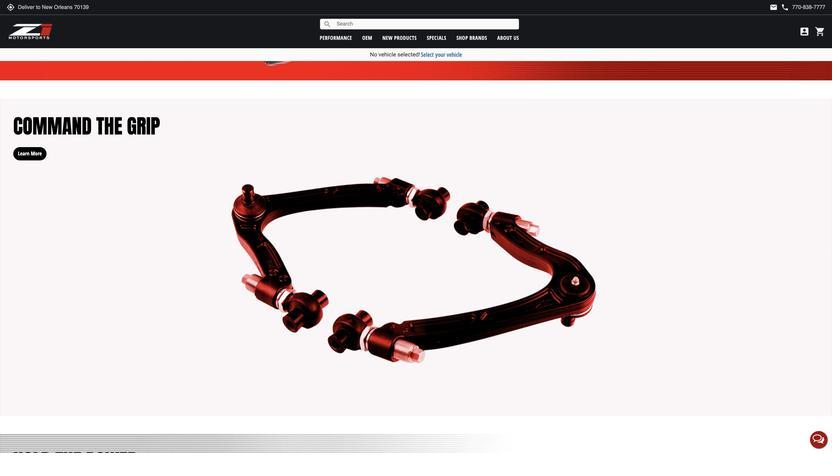 Task type: describe. For each thing, give the bounding box(es) containing it.
new
[[383, 34, 393, 41]]

grip
[[127, 111, 160, 141]]

phone
[[782, 3, 789, 11]]

products
[[394, 34, 417, 41]]

select
[[421, 51, 434, 58]]

your
[[435, 51, 446, 58]]

learn
[[18, 150, 30, 157]]

selected!
[[398, 51, 420, 58]]

more
[[31, 150, 42, 157]]

new products link
[[383, 34, 417, 41]]

search
[[324, 20, 332, 28]]

shop
[[457, 34, 468, 41]]

my_location
[[7, 3, 15, 11]]

about us link
[[498, 34, 519, 41]]

specials
[[427, 34, 447, 41]]

us
[[514, 34, 519, 41]]

shop brands link
[[457, 34, 487, 41]]

shopping_cart
[[815, 26, 826, 37]]

brands
[[470, 34, 487, 41]]

select your vehicle link
[[421, 51, 462, 58]]

new products
[[383, 34, 417, 41]]

shopping_cart link
[[814, 26, 826, 37]]

Search search field
[[332, 19, 519, 29]]

oem link
[[362, 34, 373, 41]]

performance link
[[320, 34, 352, 41]]

command
[[13, 111, 92, 141]]

z1 motorsports logo image
[[8, 23, 53, 40]]



Task type: locate. For each thing, give the bounding box(es) containing it.
mail phone
[[770, 3, 789, 11]]

learn more
[[18, 150, 42, 157]]

vehicle inside no vehicle selected! select your vehicle
[[379, 51, 396, 58]]

about
[[498, 34, 512, 41]]

phone link
[[782, 3, 826, 11]]

vehicle right the no
[[379, 51, 396, 58]]

vehicle
[[447, 51, 462, 58], [379, 51, 396, 58]]

account_box link
[[798, 26, 812, 37]]

performance
[[320, 34, 352, 41]]

learn more link
[[13, 140, 47, 160]]

vehicle right your
[[447, 51, 462, 58]]

about us
[[498, 34, 519, 41]]

command the grip
[[13, 111, 160, 141]]

1 horizontal spatial vehicle
[[447, 51, 462, 58]]

0 horizontal spatial vehicle
[[379, 51, 396, 58]]

no
[[370, 51, 377, 58]]

oem
[[362, 34, 373, 41]]

specials link
[[427, 34, 447, 41]]

shop brands
[[457, 34, 487, 41]]

the
[[96, 111, 122, 141]]

smoking deals on exhaust image
[[0, 0, 833, 81]]

mail
[[770, 3, 778, 11]]

mail link
[[770, 3, 778, 11]]

command the grip image
[[0, 99, 833, 416]]

account_box
[[800, 26, 810, 37]]

hold the power   improve response and power delivery with a clutch and flywheel upgrade image
[[0, 434, 833, 453]]

no vehicle selected! select your vehicle
[[370, 51, 462, 58]]



Task type: vqa. For each thing, say whether or not it's contained in the screenshot.
Select your vehicle link
yes



